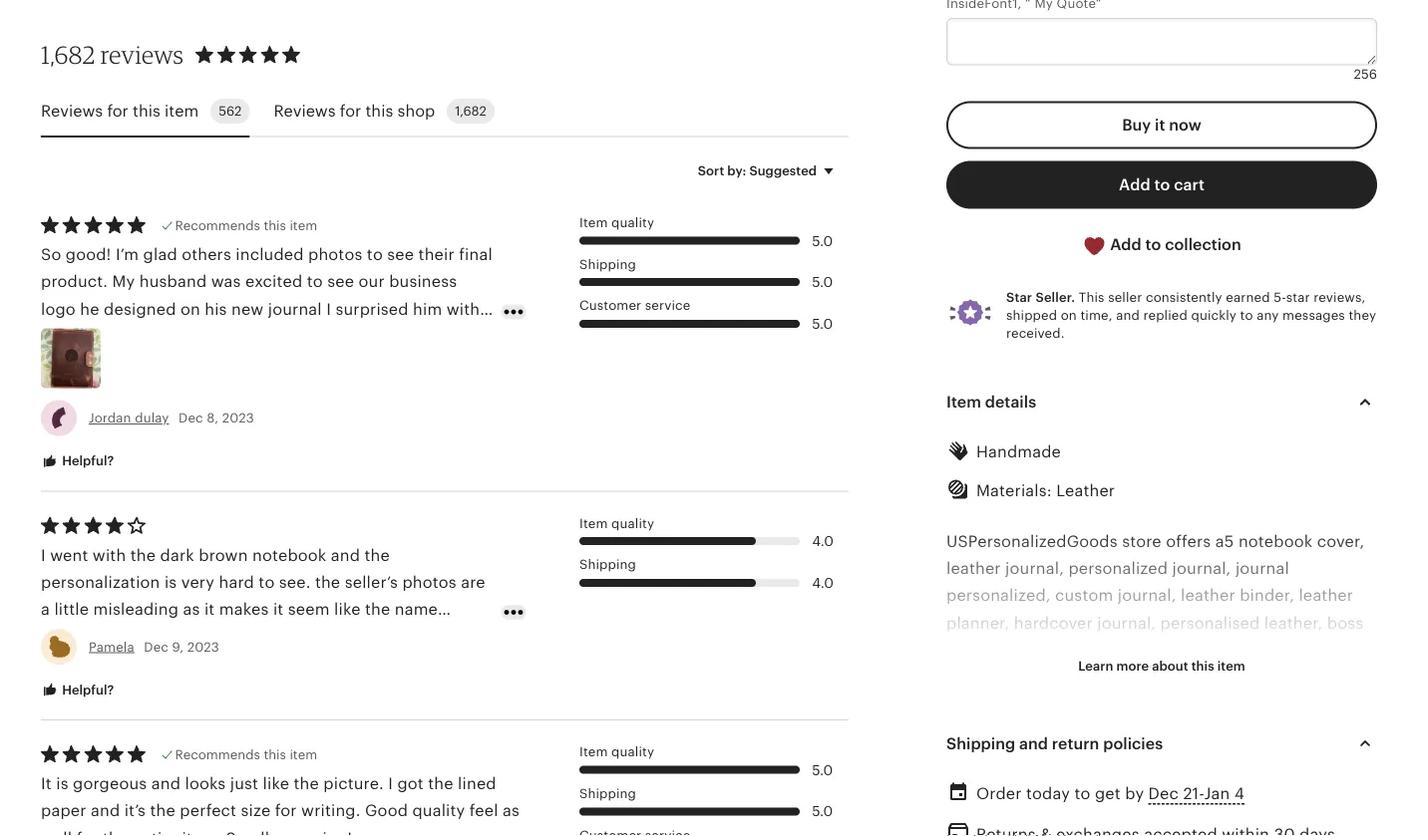 Task type: describe. For each thing, give the bounding box(es) containing it.
replied
[[1144, 308, 1188, 323]]

personalized
[[1069, 560, 1168, 578]]

good
[[365, 803, 408, 821]]

2 horizontal spatial leather
[[1299, 587, 1354, 605]]

old
[[1328, 723, 1353, 741]]

item up photos
[[290, 218, 317, 233]]

shop
[[398, 102, 435, 120]]

journal, down uspersonalizedgoods
[[1006, 560, 1064, 578]]

item inside "leather journals are the new trend! replace your old portfolios with our stylish and fancy ones to make your day more productive! it can be used as a gift or be bought for personal use. regardless of the occasion, you can treat yourself to a nice new item or buy it"
[[1228, 831, 1263, 837]]

trend!
[[1172, 723, 1218, 741]]

add to cart
[[1119, 176, 1205, 194]]

journal, down custom
[[1098, 614, 1156, 632]]

1 vertical spatial a
[[1140, 831, 1149, 837]]

1 helpful? button from the top
[[26, 443, 129, 480]]

incredible
[[41, 327, 120, 345]]

1 be from the left
[[1166, 777, 1185, 795]]

9,
[[172, 640, 184, 655]]

1 horizontal spatial leather
[[1057, 482, 1116, 500]]

writing.
[[301, 803, 361, 821]]

1 horizontal spatial new
[[1135, 723, 1167, 741]]

order today to get by dec 21-jan 4
[[977, 786, 1245, 804]]

1 vertical spatial notebook
[[1090, 642, 1164, 660]]

a5
[[1216, 533, 1235, 551]]

for right well
[[76, 830, 98, 837]]

the right of
[[1252, 804, 1277, 822]]

to down use.
[[1120, 831, 1136, 837]]

helpful? for second "helpful?" button
[[59, 683, 114, 698]]

for inside "leather journals are the new trend! replace your old portfolios with our stylish and fancy ones to make your day more productive! it can be used as a gift or be bought for personal use. regardless of the occasion, you can treat yourself to a nice new item or buy it"
[[1008, 804, 1029, 822]]

reviews for this shop
[[274, 102, 435, 120]]

binder,
[[1240, 587, 1295, 605]]

and inside the this seller consistently earned 5-star reviews, shipped on time, and replied quickly to any messages they received.
[[1117, 308, 1140, 323]]

view details of this review photo by jordan dulay image
[[41, 329, 101, 389]]

smells
[[226, 830, 278, 837]]

and left "looks"
[[151, 776, 181, 794]]

received.
[[1007, 326, 1065, 341]]

husband
[[139, 273, 207, 291]]

materials: leather
[[977, 482, 1116, 500]]

photos
[[308, 246, 363, 264]]

it inside "leather journals are the new trend! replace your old portfolios with our stylish and fancy ones to make your day more productive! it can be used as a gift or be bought for personal use. regardless of the occasion, you can treat yourself to a nice new item or buy it"
[[1118, 777, 1128, 795]]

included
[[236, 246, 304, 264]]

tab list containing reviews for this item
[[41, 87, 849, 138]]

for inside so good! i'm glad others included photos to see their final product. my husband was excited to see our business logo he designed on his new journal i surprised him with. incredible price for the quality
[[168, 327, 190, 345]]

replace
[[1223, 723, 1285, 741]]

item up it is gorgeous and looks just like the picture. i got the lined paper and it's the perfect size for writing. good quality feel as well for the entire item. smells amazing!
[[290, 748, 317, 763]]

this down reviews
[[133, 102, 160, 120]]

policies
[[1104, 735, 1163, 753]]

options.
[[947, 669, 1010, 687]]

collection
[[1165, 236, 1242, 254]]

i inside so good! i'm glad others included photos to see their final product. my husband was excited to see our business logo he designed on his new journal i surprised him with. incredible price for the quality
[[326, 300, 331, 318]]

item.
[[182, 830, 222, 837]]

add for add to collection
[[1110, 236, 1142, 254]]

item details button
[[929, 379, 1396, 426]]

1,682 for 1,682 reviews
[[41, 40, 95, 69]]

journal, down offers
[[1173, 560, 1232, 578]]

1 recommends this item from the top
[[175, 218, 317, 233]]

cart
[[1174, 176, 1205, 194]]

seller
[[1108, 290, 1143, 305]]

price
[[124, 327, 164, 345]]

get
[[1095, 786, 1121, 804]]

i inside it is gorgeous and looks just like the picture. i got the lined paper and it's the perfect size for writing. good quality feel as well for the entire item. smells amazing!
[[388, 776, 393, 794]]

shipped
[[1007, 308, 1058, 323]]

perfect
[[180, 803, 237, 821]]

his
[[205, 300, 227, 318]]

the right "like"
[[294, 776, 319, 794]]

1,682 for 1,682
[[455, 104, 487, 119]]

gift inside "uspersonalizedgoods store offers a5 notebook cover, leather journal, personalized journal, journal personalized, custom journal, leather binder, leather planner, hardcover journal, personalised leather, boss goodbye gift  cute notebook design and engraving options."
[[1020, 642, 1047, 660]]

so good! i'm glad others included photos to see their final product. my husband was excited to see our business logo he designed on his new journal i surprised him with. incredible price for the quality
[[41, 246, 493, 345]]

he
[[80, 300, 99, 318]]

the up entire
[[150, 803, 176, 821]]

to right "ones"
[[1271, 750, 1287, 768]]

buy it now button
[[947, 101, 1378, 149]]

sort by: suggested button
[[683, 150, 856, 192]]

dulay
[[135, 411, 169, 426]]

1 horizontal spatial dec
[[179, 411, 203, 426]]

personalized,
[[947, 587, 1051, 605]]

2 5.0 from the top
[[812, 274, 833, 290]]

on inside the this seller consistently earned 5-star reviews, shipped on time, and replied quickly to any messages they received.
[[1061, 308, 1077, 323]]

buy
[[1288, 831, 1317, 837]]

business
[[389, 273, 457, 291]]

was
[[211, 273, 241, 291]]

our inside "leather journals are the new trend! replace your old portfolios with our stylish and fancy ones to make your day more productive! it can be used as a gift or be bought for personal use. regardless of the occasion, you can treat yourself to a nice new item or buy it"
[[1064, 750, 1090, 768]]

design
[[1169, 642, 1221, 660]]

seller.
[[1036, 290, 1076, 305]]

helpful? for second "helpful?" button from the bottom
[[59, 454, 114, 469]]

as inside it is gorgeous and looks just like the picture. i got the lined paper and it's the perfect size for writing. good quality feel as well for the entire item. smells amazing!
[[503, 803, 520, 821]]

more inside "leather journals are the new trend! replace your old portfolios with our stylish and fancy ones to make your day more productive! it can be used as a gift or be bought for personal use. regardless of the occasion, you can treat yourself to a nice new item or buy it"
[[979, 777, 1019, 795]]

3 5.0 from the top
[[812, 316, 833, 332]]

pamela dec 9, 2023
[[89, 640, 219, 655]]

offers
[[1166, 533, 1211, 551]]

1 vertical spatial can
[[979, 831, 1008, 837]]

reviews
[[100, 40, 184, 69]]

him
[[413, 300, 442, 318]]

sort by: suggested
[[698, 163, 817, 178]]

by
[[1125, 786, 1144, 804]]

of
[[1232, 804, 1248, 822]]

this up included
[[264, 218, 286, 233]]

dec 21-jan 4 button
[[1149, 780, 1245, 809]]

final
[[459, 246, 493, 264]]

4.0 for shipping
[[812, 575, 834, 591]]

1 horizontal spatial or
[[1298, 777, 1314, 795]]

it's
[[124, 803, 146, 821]]

it inside "leather journals are the new trend! replace your old portfolios with our stylish and fancy ones to make your day more productive! it can be used as a gift or be bought for personal use. regardless of the occasion, you can treat yourself to a nice new item or buy it"
[[1321, 831, 1332, 837]]

star
[[1007, 290, 1033, 305]]

on inside so good! i'm glad others included photos to see their final product. my husband was excited to see our business logo he designed on his new journal i surprised him with. incredible price for the quality
[[180, 300, 200, 318]]

picture.
[[324, 776, 384, 794]]

quality inside it is gorgeous and looks just like the picture. i got the lined paper and it's the perfect size for writing. good quality feel as well for the entire item. smells amazing!
[[412, 803, 465, 821]]

4 5.0 from the top
[[812, 763, 833, 779]]

entire
[[132, 830, 178, 837]]

it inside it is gorgeous and looks just like the picture. i got the lined paper and it's the perfect size for writing. good quality feel as well for the entire item. smells amazing!
[[41, 776, 52, 794]]

and inside "uspersonalizedgoods store offers a5 notebook cover, leather journal, personalized journal, journal personalized, custom journal, leather binder, leather planner, hardcover journal, personalised leather, boss goodbye gift  cute notebook design and engraving options."
[[1226, 642, 1255, 660]]

to down photos
[[307, 273, 323, 291]]

shipping and return policies
[[947, 735, 1163, 753]]

others
[[182, 246, 231, 264]]

treat
[[1012, 831, 1049, 837]]

pamela
[[89, 640, 134, 655]]

new inside so good! i'm glad others included photos to see their final product. my husband was excited to see our business logo he designed on his new journal i surprised him with. incredible price for the quality
[[231, 300, 264, 318]]

256
[[1354, 67, 1378, 82]]

the down "it's"
[[103, 830, 128, 837]]

occasion,
[[1282, 804, 1357, 822]]

customer
[[580, 299, 642, 313]]

reviews for reviews for this item
[[41, 102, 103, 120]]

about
[[1153, 659, 1189, 674]]

consistently
[[1146, 290, 1223, 305]]

1 5.0 from the top
[[812, 233, 833, 249]]

their
[[419, 246, 455, 264]]

1 vertical spatial see
[[327, 273, 354, 291]]

so
[[41, 246, 61, 264]]

reviews,
[[1314, 290, 1366, 305]]

make
[[1291, 750, 1333, 768]]

0 horizontal spatial dec
[[144, 640, 169, 655]]

materials:
[[977, 482, 1052, 500]]

got
[[398, 776, 424, 794]]

journal inside so good! i'm glad others included photos to see their final product. my husband was excited to see our business logo he designed on his new journal i surprised him with. incredible price for the quality
[[268, 300, 322, 318]]

5-
[[1274, 290, 1287, 305]]

2 helpful? button from the top
[[26, 672, 129, 709]]

this left shop
[[366, 102, 393, 120]]

2 recommends this item from the top
[[175, 748, 317, 763]]

as inside "leather journals are the new trend! replace your old portfolios with our stylish and fancy ones to make your day more productive! it can be used as a gift or be bought for personal use. regardless of the occasion, you can treat yourself to a nice new item or buy it"
[[1232, 777, 1249, 795]]

more inside "dropdown button"
[[1117, 659, 1149, 674]]

store
[[1122, 533, 1162, 551]]

and down gorgeous
[[91, 803, 120, 821]]

the inside so good! i'm glad others included photos to see their final product. my husband was excited to see our business logo he designed on his new journal i surprised him with. incredible price for the quality
[[195, 327, 220, 345]]

jordan dulay link
[[89, 411, 169, 426]]

and inside "leather journals are the new trend! replace your old portfolios with our stylish and fancy ones to make your day more productive! it can be used as a gift or be bought for personal use. regardless of the occasion, you can treat yourself to a nice new item or buy it"
[[1148, 750, 1178, 768]]

lined
[[458, 776, 497, 794]]



Task type: vqa. For each thing, say whether or not it's contained in the screenshot.
'Options.'
yes



Task type: locate. For each thing, give the bounding box(es) containing it.
0 vertical spatial add
[[1119, 176, 1151, 194]]

reviews right 562
[[274, 102, 336, 120]]

time,
[[1081, 308, 1113, 323]]

1 vertical spatial or
[[1267, 831, 1283, 837]]

journal down excited
[[268, 300, 322, 318]]

2 horizontal spatial new
[[1191, 831, 1224, 837]]

reviews down "1,682 reviews"
[[41, 102, 103, 120]]

1 horizontal spatial 2023
[[222, 411, 254, 426]]

add for add to cart
[[1119, 176, 1151, 194]]

1 helpful? from the top
[[59, 454, 114, 469]]

5 5.0 from the top
[[812, 804, 833, 820]]

goodbye
[[947, 642, 1016, 660]]

boss
[[1328, 614, 1364, 632]]

be up regardless
[[1166, 777, 1185, 795]]

0 horizontal spatial on
[[180, 300, 200, 318]]

to inside button
[[1155, 176, 1171, 194]]

your down the "old"
[[1337, 750, 1372, 768]]

i left got
[[388, 776, 393, 794]]

pamela link
[[89, 640, 134, 655]]

the up stylish
[[1105, 723, 1131, 741]]

journal, down personalized at the bottom
[[1118, 587, 1177, 605]]

our inside so good! i'm glad others included photos to see their final product. my husband was excited to see our business logo he designed on his new journal i surprised him with. incredible price for the quality
[[359, 273, 385, 291]]

0 vertical spatial i
[[326, 300, 331, 318]]

1 vertical spatial 4.0
[[812, 575, 834, 591]]

designed
[[104, 300, 176, 318]]

4.0
[[812, 534, 834, 550], [812, 575, 834, 591]]

be up "occasion,"
[[1318, 777, 1338, 795]]

recommends up "others"
[[175, 218, 260, 233]]

0 horizontal spatial can
[[979, 831, 1008, 837]]

1 recommends from the top
[[175, 218, 260, 233]]

0 vertical spatial recommends this item
[[175, 218, 317, 233]]

the
[[195, 327, 220, 345], [1105, 723, 1131, 741], [294, 776, 319, 794], [428, 776, 454, 794], [150, 803, 176, 821], [1252, 804, 1277, 822], [103, 830, 128, 837]]

glad
[[143, 246, 177, 264]]

0 vertical spatial leather
[[1057, 482, 1116, 500]]

leather journals are the new trend! replace your old portfolios with our stylish and fancy ones to make your day more productive! it can be used as a gift or be bought for personal use. regardless of the occasion, you can treat yourself to a nice new item or buy it 
[[947, 723, 1372, 837]]

as right feel
[[503, 803, 520, 821]]

bought
[[947, 804, 1003, 822]]

size
[[241, 803, 271, 821]]

item inside "dropdown button"
[[1218, 659, 1246, 674]]

to left cart
[[1155, 176, 1171, 194]]

1 4.0 from the top
[[812, 534, 834, 550]]

they
[[1349, 308, 1377, 323]]

0 horizontal spatial leather
[[947, 560, 1001, 578]]

0 horizontal spatial our
[[359, 273, 385, 291]]

details
[[985, 393, 1037, 411]]

looks
[[185, 776, 226, 794]]

0 horizontal spatial it
[[1155, 116, 1166, 134]]

1 vertical spatial recommends
[[175, 748, 260, 763]]

0 horizontal spatial leather
[[947, 723, 1006, 741]]

and
[[1117, 308, 1140, 323], [1226, 642, 1255, 660], [1020, 735, 1048, 753], [1148, 750, 1178, 768], [151, 776, 181, 794], [91, 803, 120, 821]]

journal inside "uspersonalizedgoods store offers a5 notebook cover, leather journal, personalized journal, journal personalized, custom journal, leather binder, leather planner, hardcover journal, personalised leather, boss goodbye gift  cute notebook design and engraving options."
[[1236, 560, 1290, 578]]

journal
[[268, 300, 322, 318], [1236, 560, 1290, 578]]

3 item quality from the top
[[580, 745, 655, 760]]

leather
[[947, 560, 1001, 578], [1181, 587, 1236, 605], [1299, 587, 1354, 605]]

leather up personalized,
[[947, 560, 1001, 578]]

0 vertical spatial it
[[1155, 116, 1166, 134]]

personal
[[1034, 804, 1101, 822]]

for up treat
[[1008, 804, 1029, 822]]

this inside learn more about this item "dropdown button"
[[1192, 659, 1215, 674]]

your up make
[[1289, 723, 1324, 741]]

helpful? button down jordan
[[26, 443, 129, 480]]

2 4.0 from the top
[[812, 575, 834, 591]]

0 vertical spatial or
[[1298, 777, 1314, 795]]

journals
[[1010, 723, 1072, 741]]

reviews for reviews for this shop
[[274, 102, 336, 120]]

learn
[[1079, 659, 1114, 674]]

it inside button
[[1155, 116, 1166, 134]]

to down earned
[[1241, 308, 1254, 323]]

0 vertical spatial 1,682
[[41, 40, 95, 69]]

1 horizontal spatial leather
[[1181, 587, 1236, 605]]

dec left the 9, at the left
[[144, 640, 169, 655]]

1 vertical spatial our
[[1064, 750, 1090, 768]]

on
[[180, 300, 200, 318], [1061, 308, 1077, 323]]

productive!
[[1024, 777, 1113, 795]]

return
[[1052, 735, 1100, 753]]

leather right materials:
[[1057, 482, 1116, 500]]

1 horizontal spatial notebook
[[1239, 533, 1313, 551]]

reviews
[[41, 102, 103, 120], [274, 102, 336, 120]]

quality inside so good! i'm glad others included photos to see their final product. my husband was excited to see our business logo he designed on his new journal i surprised him with. incredible price for the quality
[[224, 327, 277, 345]]

yourself
[[1053, 831, 1116, 837]]

562
[[219, 104, 242, 119]]

leather up personalised
[[1181, 587, 1236, 605]]

1 vertical spatial i
[[388, 776, 393, 794]]

0 vertical spatial more
[[1117, 659, 1149, 674]]

recommends up "looks"
[[175, 748, 260, 763]]

0 vertical spatial 2023
[[222, 411, 254, 426]]

0 horizontal spatial i
[[326, 300, 331, 318]]

1 vertical spatial add
[[1110, 236, 1142, 254]]

nice
[[1154, 831, 1187, 837]]

this up "like"
[[264, 748, 286, 763]]

recommends this item up included
[[175, 218, 317, 233]]

leather up portfolios
[[947, 723, 1006, 741]]

quickly
[[1192, 308, 1237, 323]]

see up business
[[387, 246, 414, 264]]

8,
[[207, 411, 219, 426]]

0 vertical spatial gift
[[1020, 642, 1047, 660]]

1 horizontal spatial gift
[[1266, 777, 1293, 795]]

gift inside "leather journals are the new trend! replace your old portfolios with our stylish and fancy ones to make your day more productive! it can be used as a gift or be bought for personal use. regardless of the occasion, you can treat yourself to a nice new item or buy it"
[[1266, 777, 1293, 795]]

2 item quality from the top
[[580, 516, 655, 531]]

4.0 for item quality
[[812, 534, 834, 550]]

and inside the shipping and return policies 'dropdown button'
[[1020, 735, 1048, 753]]

1 vertical spatial journal
[[1236, 560, 1290, 578]]

this seller consistently earned 5-star reviews, shipped on time, and replied quickly to any messages they received.
[[1007, 290, 1377, 341]]

see down photos
[[327, 273, 354, 291]]

1 vertical spatial new
[[1135, 723, 1167, 741]]

0 horizontal spatial as
[[503, 803, 520, 821]]

1 horizontal spatial see
[[387, 246, 414, 264]]

0 vertical spatial 4.0
[[812, 534, 834, 550]]

to inside button
[[1146, 236, 1162, 254]]

this right about
[[1192, 659, 1215, 674]]

learn more about this item button
[[1064, 648, 1261, 684]]

0 horizontal spatial gift
[[1020, 642, 1047, 660]]

helpful? down jordan
[[59, 454, 114, 469]]

2 helpful? from the top
[[59, 683, 114, 698]]

it up use.
[[1118, 777, 1128, 795]]

0 horizontal spatial notebook
[[1090, 642, 1164, 660]]

2 horizontal spatial dec
[[1149, 786, 1179, 804]]

leather inside "leather journals are the new trend! replace your old portfolios with our stylish and fancy ones to make your day more productive! it can be used as a gift or be bought for personal use. regardless of the occasion, you can treat yourself to a nice new item or buy it"
[[947, 723, 1006, 741]]

buy
[[1122, 116, 1151, 134]]

add to collection
[[1107, 236, 1242, 254]]

well
[[41, 830, 72, 837]]

1 horizontal spatial it
[[1321, 831, 1332, 837]]

for right price
[[168, 327, 190, 345]]

1 horizontal spatial on
[[1061, 308, 1077, 323]]

0 horizontal spatial or
[[1267, 831, 1283, 837]]

are
[[1076, 723, 1101, 741]]

jordan dulay dec 8, 2023
[[89, 411, 254, 426]]

gift
[[1020, 642, 1047, 660], [1266, 777, 1293, 795]]

recommends this item up just
[[175, 748, 317, 763]]

portfolios
[[947, 750, 1022, 768]]

1 horizontal spatial a
[[1253, 777, 1262, 795]]

1 item quality from the top
[[580, 216, 655, 231]]

0 horizontal spatial reviews
[[41, 102, 103, 120]]

1,682 left reviews
[[41, 40, 95, 69]]

0 horizontal spatial 2023
[[187, 640, 219, 655]]

1 horizontal spatial 1,682
[[455, 104, 487, 119]]

0 vertical spatial a
[[1253, 777, 1262, 795]]

1 vertical spatial 2023
[[187, 640, 219, 655]]

0 horizontal spatial more
[[979, 777, 1019, 795]]

our up productive!
[[1064, 750, 1090, 768]]

dec up regardless
[[1149, 786, 1179, 804]]

excited
[[245, 273, 303, 291]]

1 vertical spatial your
[[1337, 750, 1372, 768]]

new up stylish
[[1135, 723, 1167, 741]]

item down personalised
[[1218, 659, 1246, 674]]

1 horizontal spatial as
[[1232, 777, 1249, 795]]

add to collection button
[[947, 221, 1378, 270]]

0 vertical spatial new
[[231, 300, 264, 318]]

ones
[[1229, 750, 1267, 768]]

1,682
[[41, 40, 95, 69], [455, 104, 487, 119]]

personalised
[[1161, 614, 1260, 632]]

Add your personalization text field
[[947, 18, 1378, 65]]

more down portfolios
[[979, 777, 1019, 795]]

0 vertical spatial your
[[1289, 723, 1324, 741]]

on left his
[[180, 300, 200, 318]]

2 vertical spatial dec
[[1149, 786, 1179, 804]]

more
[[1117, 659, 1149, 674], [979, 777, 1019, 795]]

1 horizontal spatial it
[[1118, 777, 1128, 795]]

to left collection in the right of the page
[[1146, 236, 1162, 254]]

today
[[1027, 786, 1070, 804]]

0 vertical spatial our
[[359, 273, 385, 291]]

to inside the this seller consistently earned 5-star reviews, shipped on time, and replied quickly to any messages they received.
[[1241, 308, 1254, 323]]

add left cart
[[1119, 176, 1151, 194]]

add to cart button
[[947, 161, 1378, 209]]

0 horizontal spatial your
[[1289, 723, 1324, 741]]

hardcover
[[1014, 614, 1093, 632]]

more right "learn"
[[1117, 659, 1149, 674]]

0 vertical spatial can
[[1133, 777, 1161, 795]]

new right his
[[231, 300, 264, 318]]

product.
[[41, 273, 108, 291]]

0 horizontal spatial journal
[[268, 300, 322, 318]]

a left nice
[[1140, 831, 1149, 837]]

0 vertical spatial notebook
[[1239, 533, 1313, 551]]

1 vertical spatial leather
[[947, 723, 1006, 741]]

1 horizontal spatial can
[[1133, 777, 1161, 795]]

item left 562
[[165, 102, 199, 120]]

1 vertical spatial as
[[503, 803, 520, 821]]

0 vertical spatial helpful? button
[[26, 443, 129, 480]]

you
[[947, 831, 975, 837]]

our
[[359, 273, 385, 291], [1064, 750, 1090, 768]]

gift right 4
[[1266, 777, 1293, 795]]

earned
[[1226, 290, 1271, 305]]

it right buy
[[1155, 116, 1166, 134]]

1 vertical spatial item quality
[[580, 516, 655, 531]]

journal up the binder,
[[1236, 560, 1290, 578]]

amazing!
[[282, 830, 352, 837]]

0 vertical spatial see
[[387, 246, 414, 264]]

1 vertical spatial recommends this item
[[175, 748, 317, 763]]

item inside dropdown button
[[947, 393, 982, 411]]

new down regardless
[[1191, 831, 1224, 837]]

with.
[[447, 300, 485, 318]]

item
[[165, 102, 199, 120], [290, 218, 317, 233], [1218, 659, 1246, 674], [290, 748, 317, 763], [1228, 831, 1263, 837]]

1 horizontal spatial more
[[1117, 659, 1149, 674]]

it left is
[[41, 776, 52, 794]]

leather up boss
[[1299, 587, 1354, 605]]

1 horizontal spatial reviews
[[274, 102, 336, 120]]

or left buy
[[1267, 831, 1283, 837]]

dec left 8,
[[179, 411, 203, 426]]

the right got
[[428, 776, 454, 794]]

item
[[580, 216, 608, 231], [947, 393, 982, 411], [580, 516, 608, 531], [580, 745, 608, 760]]

1,682 inside tab list
[[455, 104, 487, 119]]

1,682 right shop
[[455, 104, 487, 119]]

add
[[1119, 176, 1151, 194], [1110, 236, 1142, 254]]

0 horizontal spatial see
[[327, 273, 354, 291]]

shipping inside 'dropdown button'
[[947, 735, 1016, 753]]

0 vertical spatial item quality
[[580, 216, 655, 231]]

1 reviews from the left
[[41, 102, 103, 120]]

it down "occasion,"
[[1321, 831, 1332, 837]]

uspersonalizedgoods store offers a5 notebook cover, leather journal, personalized journal, journal personalized, custom journal, leather binder, leather planner, hardcover journal, personalised leather, boss goodbye gift  cute notebook design and engraving options.
[[947, 533, 1365, 687]]

item down of
[[1228, 831, 1263, 837]]

helpful? down pamela
[[59, 683, 114, 698]]

like
[[263, 776, 289, 794]]

2 recommends from the top
[[175, 748, 260, 763]]

1 vertical spatial helpful?
[[59, 683, 114, 698]]

our up surprised
[[359, 273, 385, 291]]

on down seller.
[[1061, 308, 1077, 323]]

a right 4
[[1253, 777, 1262, 795]]

the down his
[[195, 327, 220, 345]]

engraving
[[1259, 642, 1338, 660]]

1 vertical spatial gift
[[1266, 777, 1293, 795]]

gift down hardcover
[[1020, 642, 1047, 660]]

paper
[[41, 803, 86, 821]]

and left the fancy
[[1148, 750, 1178, 768]]

for
[[107, 102, 129, 120], [340, 102, 361, 120], [168, 327, 190, 345], [275, 803, 297, 821], [1008, 804, 1029, 822], [76, 830, 98, 837]]

1 vertical spatial more
[[979, 777, 1019, 795]]

0 horizontal spatial a
[[1140, 831, 1149, 837]]

0 vertical spatial journal
[[268, 300, 322, 318]]

use.
[[1106, 804, 1138, 822]]

add up seller
[[1110, 236, 1142, 254]]

1 horizontal spatial our
[[1064, 750, 1090, 768]]

1 horizontal spatial i
[[388, 776, 393, 794]]

i left surprised
[[326, 300, 331, 318]]

1 vertical spatial 1,682
[[455, 104, 487, 119]]

with
[[1026, 750, 1060, 768]]

to up personal
[[1075, 786, 1091, 804]]

new
[[231, 300, 264, 318], [1135, 723, 1167, 741], [1191, 831, 1224, 837]]

sort
[[698, 163, 724, 178]]

for left shop
[[340, 102, 361, 120]]

add inside add to collection button
[[1110, 236, 1142, 254]]

and left the return at the bottom of the page
[[1020, 735, 1048, 753]]

1 vertical spatial helpful? button
[[26, 672, 129, 709]]

for down "1,682 reviews"
[[107, 102, 129, 120]]

it
[[1155, 116, 1166, 134], [1321, 831, 1332, 837]]

recommends this item
[[175, 218, 317, 233], [175, 748, 317, 763]]

reviews for this item
[[41, 102, 199, 120]]

order
[[977, 786, 1022, 804]]

a
[[1253, 777, 1262, 795], [1140, 831, 1149, 837]]

1 vertical spatial it
[[1321, 831, 1332, 837]]

2 reviews from the left
[[274, 102, 336, 120]]

0 horizontal spatial be
[[1166, 777, 1185, 795]]

2023 right the 9, at the left
[[187, 640, 219, 655]]

my
[[112, 273, 135, 291]]

as right jan
[[1232, 777, 1249, 795]]

uspersonalizedgoods
[[947, 533, 1118, 551]]

item inside tab list
[[165, 102, 199, 120]]

2023 right 8,
[[222, 411, 254, 426]]

0 horizontal spatial 1,682
[[41, 40, 95, 69]]

and down seller
[[1117, 308, 1140, 323]]

item details
[[947, 393, 1037, 411]]

0 vertical spatial as
[[1232, 777, 1249, 795]]

tab list
[[41, 87, 849, 138]]

or down make
[[1298, 777, 1314, 795]]

0 vertical spatial recommends
[[175, 218, 260, 233]]

0 horizontal spatial new
[[231, 300, 264, 318]]

star seller.
[[1007, 290, 1076, 305]]

2 vertical spatial new
[[1191, 831, 1224, 837]]

for down "like"
[[275, 803, 297, 821]]

can down bought
[[979, 831, 1008, 837]]

add inside add to cart button
[[1119, 176, 1151, 194]]

jordan
[[89, 411, 131, 426]]

and down personalised
[[1226, 642, 1255, 660]]

can up use.
[[1133, 777, 1161, 795]]

2 vertical spatial item quality
[[580, 745, 655, 760]]

0 vertical spatial dec
[[179, 411, 203, 426]]

2 be from the left
[[1318, 777, 1338, 795]]

0 vertical spatial helpful?
[[59, 454, 114, 469]]

to right photos
[[367, 246, 383, 264]]

star
[[1287, 290, 1311, 305]]

1 horizontal spatial your
[[1337, 750, 1372, 768]]

it is gorgeous and looks just like the picture. i got the lined paper and it's the perfect size for writing. good quality feel as well for the entire item. smells amazing!
[[41, 776, 520, 837]]

1 vertical spatial dec
[[144, 640, 169, 655]]

shipping and return policies button
[[929, 720, 1396, 768]]

be
[[1166, 777, 1185, 795], [1318, 777, 1338, 795]]

helpful? button down pamela
[[26, 672, 129, 709]]

any
[[1257, 308, 1279, 323]]

1 horizontal spatial be
[[1318, 777, 1338, 795]]

1 horizontal spatial journal
[[1236, 560, 1290, 578]]



